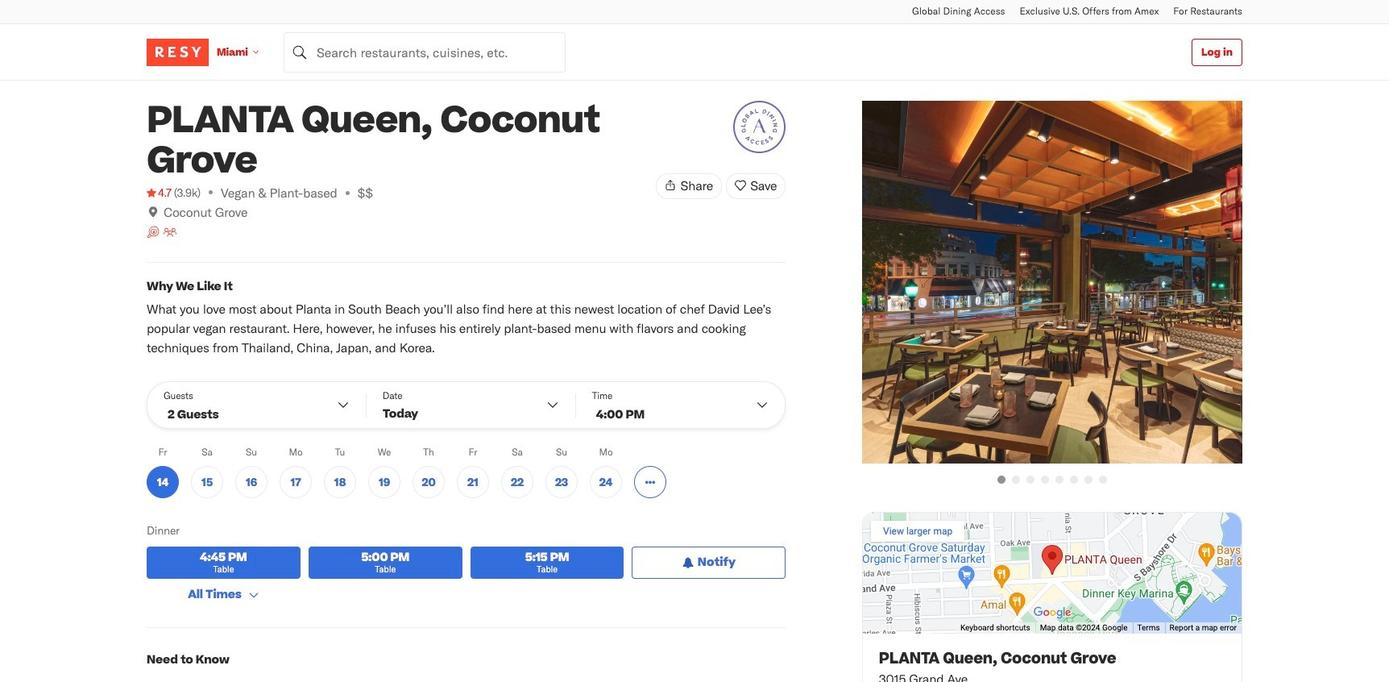 Task type: locate. For each thing, give the bounding box(es) containing it.
4.7 out of 5 stars image
[[147, 185, 172, 201]]

None field
[[284, 32, 566, 72]]



Task type: vqa. For each thing, say whether or not it's contained in the screenshot.
4.6 out of 5 stars image
no



Task type: describe. For each thing, give the bounding box(es) containing it.
Search restaurants, cuisines, etc. text field
[[284, 32, 566, 72]]



